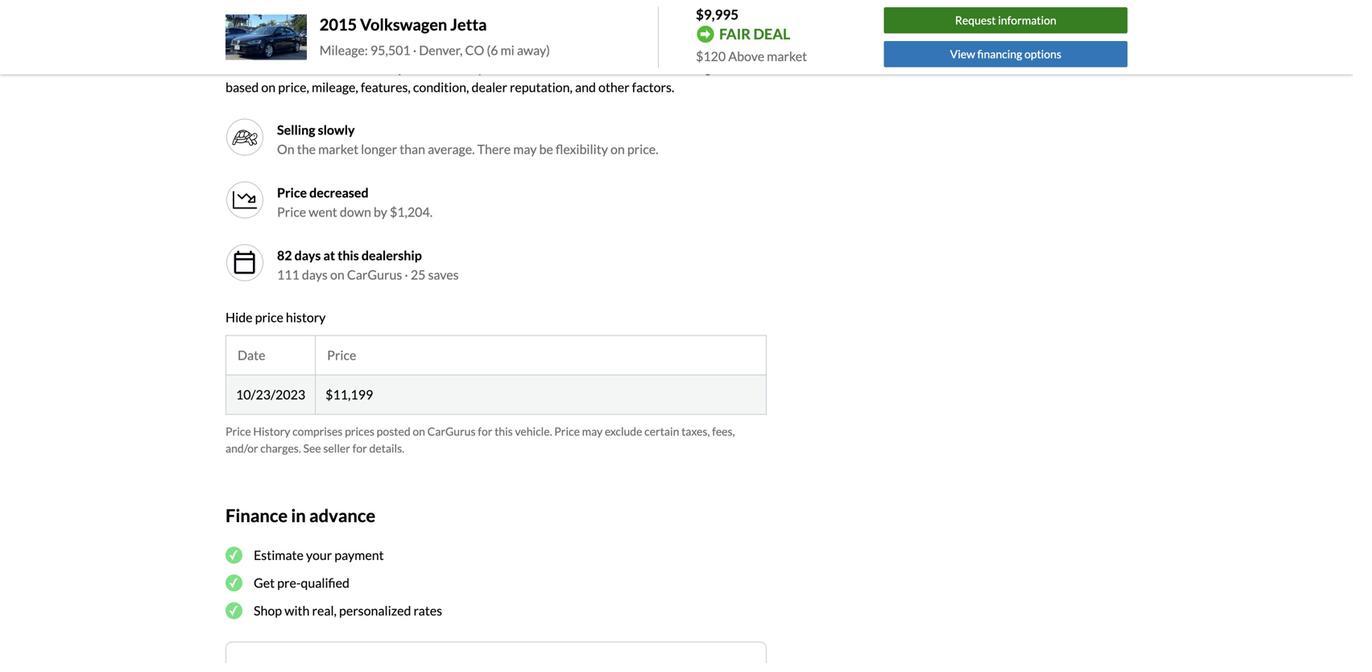 Task type: locate. For each thing, give the bounding box(es) containing it.
price inside price may exclude certain taxes, fees, and/or charges. see seller for details.
[[554, 425, 580, 439]]

1 vertical spatial jetta
[[728, 60, 756, 76]]

price up and/or
[[226, 425, 251, 439]]

days down at
[[302, 267, 328, 283]]

2015 up mileage:
[[320, 15, 357, 34]]

price. inside selling slowly on the market longer than average. there may be flexibility on price.
[[627, 141, 659, 157]]

on down at
[[330, 267, 345, 283]]

volkswagen up factors.
[[658, 60, 725, 76]]

for inside price may exclude certain taxes, fees, and/or charges. see seller for details.
[[353, 442, 367, 455]]

there
[[477, 141, 511, 157]]

away)
[[517, 42, 550, 58]]

price. left we on the left top of page
[[398, 60, 430, 76]]

selling
[[277, 122, 315, 138]]

above
[[317, 60, 352, 76]]

information
[[998, 13, 1057, 27]]

1 vertical spatial price
[[255, 310, 283, 325]]

0 vertical spatial this
[[514, 60, 535, 76]]

this left 'vehicle.'
[[495, 425, 513, 439]]

0 vertical spatial ·
[[413, 42, 417, 58]]

down
[[340, 204, 371, 220]]

0 horizontal spatial ·
[[405, 267, 408, 283]]

price down on
[[277, 185, 307, 200]]

days left at
[[295, 248, 321, 263]]

price up $11,199
[[327, 347, 356, 363]]

0 horizontal spatial for
[[353, 442, 367, 455]]

$9,875 avg. market price (imv)
[[438, 10, 554, 44]]

this
[[514, 60, 535, 76], [338, 248, 359, 263], [495, 425, 513, 439]]

1 vertical spatial days
[[302, 267, 328, 283]]

this
[[226, 60, 250, 76]]

0 horizontal spatial may
[[513, 141, 537, 157]]

0 vertical spatial volkswagen
[[360, 15, 447, 34]]

2015 up factors.
[[625, 60, 655, 76]]

price. right flexibility
[[627, 141, 659, 157]]

price.
[[398, 60, 430, 76], [627, 141, 659, 157]]

· right '95,501'
[[413, 42, 417, 58]]

volkswagen up '95,501'
[[360, 15, 447, 34]]

certain
[[645, 425, 679, 439]]

1 car from the left
[[252, 60, 270, 76]]

0 vertical spatial jetta
[[450, 15, 487, 34]]

on right flexibility
[[611, 141, 625, 157]]

0 vertical spatial cargurus
[[347, 267, 402, 283]]

1 horizontal spatial car
[[537, 60, 555, 76]]

1 horizontal spatial ·
[[413, 42, 417, 58]]

2015
[[320, 15, 357, 34], [625, 60, 655, 76]]

$120 up price,
[[284, 60, 314, 76]]

0 horizontal spatial volkswagen
[[360, 15, 447, 34]]

0 horizontal spatial $120
[[284, 60, 314, 76]]

went
[[309, 204, 337, 220]]

volkswagen inside 2015 volkswagen jetta mileage: 95,501 · denver, co (6 mi away)
[[360, 15, 447, 34]]

volkswagen inside we compared this car with similar 2015 volkswagen jetta based on price, mileage, features, condition, dealer reputation, and other factors.
[[658, 60, 725, 76]]

jetta inside we compared this car with similar 2015 volkswagen jetta based on price, mileage, features, condition, dealer reputation, and other factors.
[[728, 60, 756, 76]]

this inside 82 days at this dealership 111 days on cargurus · 25 saves
[[338, 248, 359, 263]]

view
[[950, 47, 975, 61]]

(6
[[487, 42, 498, 58]]

1 vertical spatial may
[[582, 425, 603, 439]]

2015 volkswagen jetta mileage: 95,501 · denver, co (6 mi away)
[[320, 15, 550, 58]]

may left the be
[[513, 141, 537, 157]]

· inside 82 days at this dealership 111 days on cargurus · 25 saves
[[405, 267, 408, 283]]

factors.
[[632, 79, 674, 95]]

price,
[[278, 79, 309, 95]]

cargurus inside 82 days at this dealership 111 days on cargurus · 25 saves
[[347, 267, 402, 283]]

car inside we compared this car with similar 2015 volkswagen jetta based on price, mileage, features, condition, dealer reputation, and other factors.
[[537, 60, 555, 76]]

finance in advance
[[226, 505, 375, 526]]

prices
[[345, 425, 375, 439]]

price right (6
[[499, 30, 524, 44]]

for left 'vehicle.'
[[478, 425, 492, 439]]

$9,995
[[696, 6, 739, 23]]

car up reputation,
[[537, 60, 555, 76]]

1 vertical spatial with
[[285, 603, 310, 619]]

other
[[599, 79, 630, 95]]

$120
[[696, 48, 726, 64], [284, 60, 314, 76]]

and/or
[[226, 442, 258, 455]]

car
[[252, 60, 270, 76], [537, 60, 555, 76]]

1 horizontal spatial price.
[[627, 141, 659, 157]]

0 vertical spatial may
[[513, 141, 537, 157]]

this down "away)"
[[514, 60, 535, 76]]

1 horizontal spatial for
[[478, 425, 492, 439]]

0 horizontal spatial 2015
[[320, 15, 357, 34]]

for
[[478, 425, 492, 439], [353, 442, 367, 455]]

1 horizontal spatial volkswagen
[[658, 60, 725, 76]]

2 horizontal spatial this
[[514, 60, 535, 76]]

1 horizontal spatial price
[[499, 30, 524, 44]]

2 car from the left
[[537, 60, 555, 76]]

get
[[254, 575, 275, 591]]

· left 25
[[405, 267, 408, 283]]

qualified
[[301, 575, 350, 591]]

market down $9,875
[[462, 30, 497, 44]]

with
[[557, 60, 582, 76], [285, 603, 310, 619]]

mileage:
[[320, 42, 368, 58]]

decreased
[[309, 185, 369, 200]]

1 vertical spatial volkswagen
[[658, 60, 725, 76]]

82 days at this dealership image
[[226, 244, 264, 282]]

cargurus down dealership
[[347, 267, 402, 283]]

market down deal
[[767, 48, 807, 64]]

market down slowly
[[318, 141, 359, 157]]

0 horizontal spatial price.
[[398, 60, 430, 76]]

on down the is in the left top of the page
[[261, 79, 276, 95]]

saves
[[428, 267, 459, 283]]

0 vertical spatial price.
[[398, 60, 430, 76]]

1 vertical spatial ·
[[405, 267, 408, 283]]

0 horizontal spatial this
[[338, 248, 359, 263]]

price
[[277, 185, 307, 200], [277, 204, 306, 220], [327, 347, 356, 363], [226, 425, 251, 439], [554, 425, 580, 439]]

1 vertical spatial this
[[338, 248, 359, 263]]

may left exclude
[[582, 425, 603, 439]]

1 horizontal spatial with
[[557, 60, 582, 76]]

$120 down fair
[[696, 48, 726, 64]]

1 vertical spatial for
[[353, 442, 367, 455]]

cargurus
[[347, 267, 402, 283], [427, 425, 476, 439]]

personalized
[[339, 603, 411, 619]]

0 vertical spatial with
[[557, 60, 582, 76]]

date
[[238, 347, 265, 363]]

rates
[[414, 603, 442, 619]]

this right at
[[338, 248, 359, 263]]

market inside selling slowly on the market longer than average. there may be flexibility on price.
[[318, 141, 359, 157]]

jetta up co
[[450, 15, 487, 34]]

compared
[[455, 60, 511, 76]]

mileage,
[[312, 79, 358, 95]]

details.
[[369, 442, 405, 455]]

0 horizontal spatial cargurus
[[347, 267, 402, 283]]

0 vertical spatial 2015
[[320, 15, 357, 34]]

finance
[[226, 505, 288, 526]]

$1,204.
[[390, 204, 433, 220]]

jetta
[[450, 15, 487, 34], [728, 60, 756, 76]]

request information button
[[884, 7, 1128, 34]]

1 vertical spatial price.
[[627, 141, 659, 157]]

market
[[462, 30, 497, 44], [767, 48, 807, 64], [354, 60, 396, 76], [318, 141, 359, 157]]

1 vertical spatial 2015
[[625, 60, 655, 76]]

with up the and
[[557, 60, 582, 76]]

selling slowly image
[[232, 124, 258, 150]]

1 horizontal spatial this
[[495, 425, 513, 439]]

with inside we compared this car with similar 2015 volkswagen jetta based on price, mileage, features, condition, dealer reputation, and other factors.
[[557, 60, 582, 76]]

0 horizontal spatial jetta
[[450, 15, 487, 34]]

history
[[253, 425, 290, 439]]

cargurus right posted
[[427, 425, 476, 439]]

comprises
[[293, 425, 343, 439]]

market inside the $9,875 avg. market price (imv)
[[462, 30, 497, 44]]

the
[[297, 141, 316, 157]]

days
[[295, 248, 321, 263], [302, 267, 328, 283]]

1 horizontal spatial jetta
[[728, 60, 756, 76]]

jetta inside 2015 volkswagen jetta mileage: 95,501 · denver, co (6 mi away)
[[450, 15, 487, 34]]

·
[[413, 42, 417, 58], [405, 267, 408, 283]]

shop
[[254, 603, 282, 619]]

at
[[323, 248, 335, 263]]

1 vertical spatial cargurus
[[427, 425, 476, 439]]

price right 'vehicle.'
[[554, 425, 580, 439]]

car left the is in the left top of the page
[[252, 60, 270, 76]]

1 horizontal spatial may
[[582, 425, 603, 439]]

with left real,
[[285, 603, 310, 619]]

by
[[374, 204, 387, 220]]

0 horizontal spatial car
[[252, 60, 270, 76]]

0 vertical spatial price
[[499, 30, 524, 44]]

payment
[[335, 548, 384, 563]]

2015 inside 2015 volkswagen jetta mileage: 95,501 · denver, co (6 mi away)
[[320, 15, 357, 34]]

market up features,
[[354, 60, 396, 76]]

real,
[[312, 603, 337, 619]]

1 horizontal spatial 2015
[[625, 60, 655, 76]]

jetta down fair
[[728, 60, 756, 76]]

82 days at this dealership image
[[232, 250, 258, 276]]

advance
[[309, 505, 375, 526]]

on
[[277, 141, 295, 157]]

for down prices
[[353, 442, 367, 455]]

111
[[277, 267, 300, 283]]

may
[[513, 141, 537, 157], [582, 425, 603, 439]]

price right hide
[[255, 310, 283, 325]]



Task type: vqa. For each thing, say whether or not it's contained in the screenshot.
'Page 1 of 2'
no



Task type: describe. For each thing, give the bounding box(es) containing it.
fair
[[719, 25, 751, 43]]

co
[[465, 42, 484, 58]]

get pre-qualified
[[254, 575, 350, 591]]

price for price decreased price went down by $1,204.
[[277, 185, 307, 200]]

0 vertical spatial days
[[295, 248, 321, 263]]

fair deal
[[719, 25, 791, 43]]

your
[[306, 548, 332, 563]]

price may exclude certain taxes, fees, and/or charges. see seller for details.
[[226, 425, 735, 455]]

features,
[[361, 79, 411, 95]]

2015 inside we compared this car with similar 2015 volkswagen jetta based on price, mileage, features, condition, dealer reputation, and other factors.
[[625, 60, 655, 76]]

price inside the $9,875 avg. market price (imv)
[[499, 30, 524, 44]]

mi
[[501, 42, 515, 58]]

deal
[[754, 25, 791, 43]]

(imv)
[[526, 30, 554, 44]]

$11,199
[[326, 387, 373, 403]]

0 horizontal spatial with
[[285, 603, 310, 619]]

$120 above market
[[696, 48, 807, 64]]

on right posted
[[413, 425, 425, 439]]

view financing options button
[[884, 41, 1128, 67]]

request information
[[955, 13, 1057, 27]]

slowly
[[318, 122, 355, 138]]

avg.
[[438, 30, 459, 44]]

2015 volkswagen jetta image
[[226, 15, 307, 60]]

vehicle.
[[515, 425, 552, 439]]

0 vertical spatial for
[[478, 425, 492, 439]]

view financing options
[[950, 47, 1062, 61]]

82
[[277, 248, 292, 263]]

is
[[273, 60, 282, 76]]

· inside 2015 volkswagen jetta mileage: 95,501 · denver, co (6 mi away)
[[413, 42, 417, 58]]

price history comprises prices posted on cargurus for this vehicle.
[[226, 425, 552, 439]]

denver,
[[419, 42, 463, 58]]

price left the went
[[277, 204, 306, 220]]

$9,875
[[474, 10, 519, 28]]

we compared this car with similar 2015 volkswagen jetta based on price, mileage, features, condition, dealer reputation, and other factors.
[[226, 60, 756, 95]]

10/23/2023
[[236, 387, 305, 403]]

may inside selling slowly on the market longer than average. there may be flexibility on price.
[[513, 141, 537, 157]]

selling slowly on the market longer than average. there may be flexibility on price.
[[277, 122, 659, 157]]

price decreased image
[[232, 187, 258, 213]]

and
[[575, 79, 596, 95]]

above
[[728, 48, 765, 64]]

on inside 82 days at this dealership 111 days on cargurus · 25 saves
[[330, 267, 345, 283]]

pre-
[[277, 575, 301, 591]]

95,501
[[370, 42, 411, 58]]

hide
[[226, 310, 253, 325]]

request
[[955, 13, 996, 27]]

25
[[411, 267, 426, 283]]

flexibility
[[556, 141, 608, 157]]

this inside we compared this car with similar 2015 volkswagen jetta based on price, mileage, features, condition, dealer reputation, and other factors.
[[514, 60, 535, 76]]

may inside price may exclude certain taxes, fees, and/or charges. see seller for details.
[[582, 425, 603, 439]]

on inside we compared this car with similar 2015 volkswagen jetta based on price, mileage, features, condition, dealer reputation, and other factors.
[[261, 79, 276, 95]]

price for price history comprises prices posted on cargurus for this vehicle.
[[226, 425, 251, 439]]

price decreased price went down by $1,204.
[[277, 185, 433, 220]]

seller
[[323, 442, 350, 455]]

hide price history
[[226, 310, 326, 325]]

0 horizontal spatial price
[[255, 310, 283, 325]]

posted
[[377, 425, 411, 439]]

dealership
[[362, 248, 422, 263]]

longer
[[361, 141, 397, 157]]

price decreased image
[[226, 181, 264, 219]]

charges.
[[260, 442, 301, 455]]

reputation,
[[510, 79, 573, 95]]

than
[[400, 141, 425, 157]]

financing
[[978, 47, 1022, 61]]

fees,
[[712, 425, 735, 439]]

this car is $120 above market price.
[[226, 60, 430, 76]]

average.
[[428, 141, 475, 157]]

2 vertical spatial this
[[495, 425, 513, 439]]

we
[[432, 60, 452, 76]]

options
[[1025, 47, 1062, 61]]

dealer
[[472, 79, 507, 95]]

see
[[303, 442, 321, 455]]

exclude
[[605, 425, 642, 439]]

price for price may exclude certain taxes, fees, and/or charges. see seller for details.
[[554, 425, 580, 439]]

estimate
[[254, 548, 304, 563]]

in
[[291, 505, 306, 526]]

history
[[286, 310, 326, 325]]

condition,
[[413, 79, 469, 95]]

1 horizontal spatial $120
[[696, 48, 726, 64]]

hide price history link
[[226, 310, 326, 325]]

taxes,
[[682, 425, 710, 439]]

estimate your payment
[[254, 548, 384, 563]]

selling slowly image
[[226, 118, 264, 157]]

shop with real, personalized rates
[[254, 603, 442, 619]]

1 horizontal spatial cargurus
[[427, 425, 476, 439]]

be
[[539, 141, 553, 157]]

on inside selling slowly on the market longer than average. there may be flexibility on price.
[[611, 141, 625, 157]]

price for price
[[327, 347, 356, 363]]

based
[[226, 79, 259, 95]]

similar
[[585, 60, 623, 76]]



